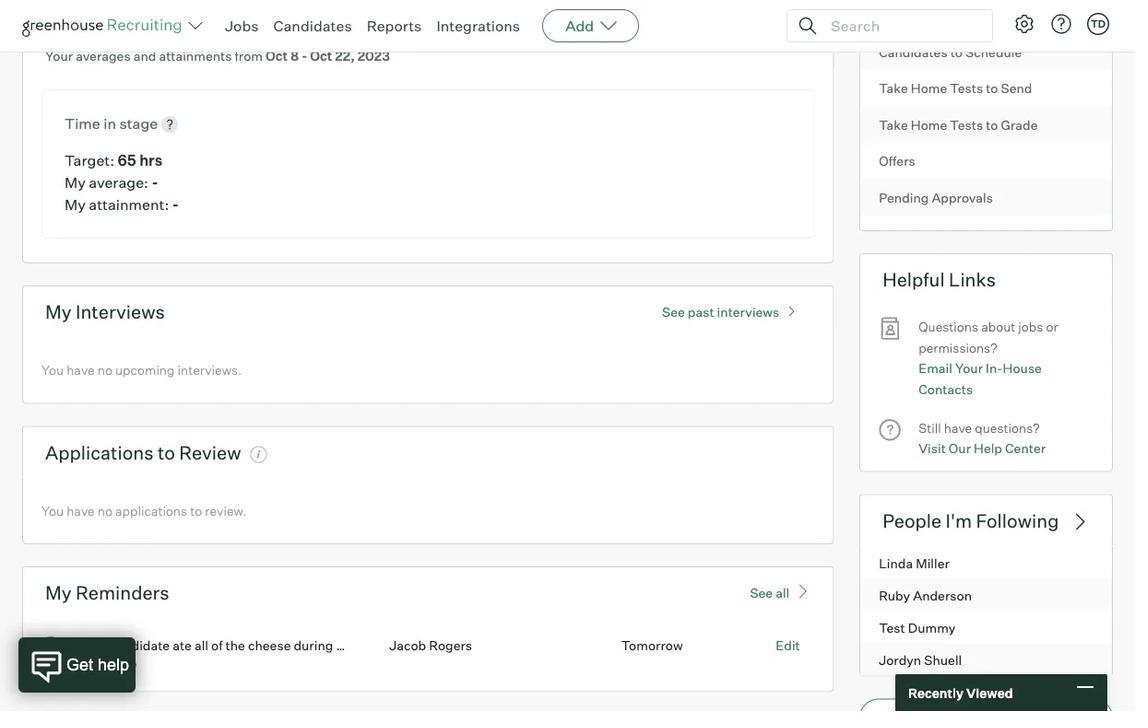 Task type: describe. For each thing, give the bounding box(es) containing it.
2023
[[358, 48, 390, 64]]

helpful links
[[883, 269, 996, 292]]

in
[[104, 115, 116, 133]]

tomorrow
[[621, 638, 683, 654]]

ruby
[[879, 588, 910, 604]]

home for take home tests to send
[[911, 80, 947, 97]]

in-
[[986, 361, 1003, 377]]

from
[[235, 48, 263, 64]]

1 horizontal spatial -
[[172, 196, 179, 214]]

take for take home tests to send
[[879, 80, 908, 97]]

Search text field
[[826, 12, 976, 39]]

average:
[[89, 174, 148, 192]]

schedule
[[966, 44, 1022, 60]]

integrations
[[437, 17, 520, 35]]

viewed
[[966, 685, 1013, 702]]

forms to send
[[879, 8, 966, 24]]

candidates for candidates
[[273, 17, 352, 35]]

attainments
[[159, 48, 232, 64]]

my interviews
[[45, 301, 165, 324]]

1 vertical spatial send
[[1001, 80, 1032, 97]]

company
[[45, 10, 128, 33]]

linda miller
[[879, 555, 950, 572]]

see goal dashboard link
[[675, 12, 811, 30]]

review.
[[205, 503, 247, 519]]

take home tests to send link
[[861, 70, 1112, 107]]

you have no applications to review.
[[41, 503, 247, 519]]

see for my interviews
[[662, 304, 685, 320]]

jobs
[[1018, 319, 1043, 335]]

attainment:
[[89, 196, 169, 214]]

candidates link
[[273, 17, 352, 35]]

permissions?
[[919, 340, 998, 356]]

to left grade
[[986, 117, 998, 133]]

have for visit
[[944, 420, 972, 436]]

goals
[[132, 10, 178, 33]]

review
[[179, 441, 241, 465]]

candidates to schedule
[[879, 44, 1022, 60]]

no for applications
[[97, 503, 112, 519]]

questions
[[919, 319, 979, 335]]

our
[[949, 441, 971, 457]]

interviews
[[76, 301, 165, 324]]

see past interviews link
[[653, 296, 811, 320]]

greenhouse recruiting image
[[22, 15, 188, 37]]

house
[[1003, 361, 1042, 377]]

home for take home tests to grade
[[911, 117, 947, 133]]

see more link
[[80, 657, 137, 673]]

dummy
[[908, 620, 956, 637]]

jobs
[[225, 17, 259, 35]]

edit link
[[776, 638, 800, 654]]

jordyn shuell link
[[861, 644, 1112, 676]]

contacts
[[919, 381, 973, 397]]

jacob
[[389, 638, 426, 654]]

interviews
[[717, 304, 780, 320]]

your averages and attainments from oct 8 - oct 22, 2023
[[45, 48, 390, 64]]

take home tests to grade
[[879, 117, 1038, 133]]

see goal dashboard
[[675, 12, 811, 30]]

more
[[106, 657, 137, 673]]

people i'm following link
[[860, 495, 1113, 546]]

take home tests to send
[[879, 80, 1032, 97]]

questions?
[[975, 420, 1040, 436]]

offers
[[879, 153, 916, 169]]

to left review.
[[190, 503, 202, 519]]

see all link
[[750, 583, 811, 601]]

forms
[[879, 8, 917, 24]]

visit
[[919, 441, 946, 457]]

questions about jobs or permissions? email your in-house contacts
[[919, 319, 1058, 397]]

still have questions? visit our help center
[[919, 420, 1046, 457]]

0 horizontal spatial -
[[152, 174, 158, 192]]

test dummy link
[[861, 611, 1112, 644]]

applications
[[45, 441, 154, 465]]

2 oct from the left
[[310, 48, 332, 64]]

goal
[[704, 12, 733, 30]]

reports link
[[367, 17, 422, 35]]

target:
[[65, 151, 114, 170]]

your inside "questions about jobs or permissions? email your in-house contacts"
[[955, 361, 983, 377]]

see for company goals
[[675, 12, 701, 30]]

add
[[565, 17, 594, 35]]

email your in-house contacts link
[[919, 359, 1094, 400]]

see more
[[80, 657, 137, 673]]

take home tests to grade link
[[861, 107, 1112, 143]]

miller
[[916, 555, 950, 572]]

have for upcoming
[[67, 363, 95, 379]]

see past interviews
[[662, 304, 780, 320]]

visit our help center link
[[919, 439, 1046, 460]]

you for you have no upcoming interviews.
[[41, 363, 64, 379]]



Task type: vqa. For each thing, say whether or not it's contained in the screenshot.
Company
yes



Task type: locate. For each thing, give the bounding box(es) containing it.
candidates down search text field
[[879, 44, 948, 60]]

1 home from the top
[[911, 80, 947, 97]]

1 oct from the left
[[266, 48, 288, 64]]

to down schedule
[[986, 80, 998, 97]]

1 horizontal spatial oct
[[310, 48, 332, 64]]

2 tests from the top
[[950, 117, 983, 133]]

0 horizontal spatial send
[[935, 8, 966, 24]]

averages
[[76, 48, 131, 64]]

your down permissions?
[[955, 361, 983, 377]]

i'm
[[946, 510, 972, 533]]

no left applications
[[97, 503, 112, 519]]

dashboard
[[737, 12, 811, 30]]

1 vertical spatial take
[[879, 117, 908, 133]]

take
[[879, 80, 908, 97], [879, 117, 908, 133]]

candidates up 8
[[273, 17, 352, 35]]

to
[[920, 8, 932, 24], [951, 44, 963, 60], [986, 80, 998, 97], [986, 117, 998, 133], [158, 441, 175, 465], [190, 503, 202, 519]]

1 vertical spatial your
[[955, 361, 983, 377]]

you have no upcoming interviews.
[[41, 363, 242, 379]]

see left 'past'
[[662, 304, 685, 320]]

1 vertical spatial candidates
[[879, 44, 948, 60]]

1 vertical spatial you
[[41, 503, 64, 519]]

pending approvals
[[879, 190, 993, 206]]

test dummy
[[879, 620, 956, 637]]

stage
[[119, 115, 158, 133]]

8
[[290, 48, 299, 64]]

0 vertical spatial take
[[879, 80, 908, 97]]

-
[[302, 48, 307, 64], [152, 174, 158, 192], [172, 196, 179, 214]]

tests
[[950, 80, 983, 97], [950, 117, 983, 133]]

have down applications
[[67, 503, 95, 519]]

linda miller link
[[861, 546, 1112, 579]]

or
[[1046, 319, 1058, 335]]

jobs link
[[225, 17, 259, 35]]

to up the 'take home tests to send'
[[951, 44, 963, 60]]

no
[[97, 363, 112, 379], [97, 503, 112, 519]]

oct left 22,
[[310, 48, 332, 64]]

jacob rogers
[[389, 638, 472, 654]]

1 tests from the top
[[950, 80, 983, 97]]

0 vertical spatial no
[[97, 363, 112, 379]]

about
[[981, 319, 1016, 335]]

td button
[[1087, 13, 1109, 35]]

see left all
[[750, 585, 773, 601]]

send inside 'link'
[[935, 8, 966, 24]]

1 no from the top
[[97, 363, 112, 379]]

have down my interviews
[[67, 363, 95, 379]]

0 horizontal spatial your
[[45, 48, 73, 64]]

rogers
[[429, 638, 472, 654]]

target: 65 hrs my average: - my attainment: -
[[65, 151, 179, 214]]

upcoming
[[115, 363, 175, 379]]

1 horizontal spatial your
[[955, 361, 983, 377]]

send up grade
[[1001, 80, 1032, 97]]

1 vertical spatial have
[[944, 420, 972, 436]]

1 vertical spatial tests
[[950, 117, 983, 133]]

recently
[[908, 685, 964, 702]]

company goals
[[45, 10, 178, 33]]

no for upcoming
[[97, 363, 112, 379]]

have
[[67, 363, 95, 379], [944, 420, 972, 436], [67, 503, 95, 519]]

tests for send
[[950, 80, 983, 97]]

hrs
[[139, 151, 163, 170]]

0 vertical spatial home
[[911, 80, 947, 97]]

pending approvals link
[[861, 180, 1112, 216]]

to right forms
[[920, 8, 932, 24]]

configure image
[[1014, 13, 1036, 35]]

- down the hrs
[[152, 174, 158, 192]]

- right 8
[[302, 48, 307, 64]]

to left review
[[158, 441, 175, 465]]

1 vertical spatial -
[[152, 174, 158, 192]]

past
[[688, 304, 714, 320]]

2 vertical spatial -
[[172, 196, 179, 214]]

help
[[974, 441, 1002, 457]]

no left upcoming
[[97, 363, 112, 379]]

send up candidates to schedule
[[935, 8, 966, 24]]

jordyn
[[879, 653, 921, 669]]

tests down the 'take home tests to send'
[[950, 117, 983, 133]]

recently viewed
[[908, 685, 1013, 702]]

approvals
[[932, 190, 993, 206]]

take down search text field
[[879, 80, 908, 97]]

have up our at the bottom of page
[[944, 420, 972, 436]]

home inside "take home tests to send" link
[[911, 80, 947, 97]]

integrations link
[[437, 17, 520, 35]]

time
[[65, 115, 100, 133]]

grade
[[1001, 117, 1038, 133]]

pending
[[879, 190, 929, 206]]

0 vertical spatial you
[[41, 363, 64, 379]]

2 vertical spatial have
[[67, 503, 95, 519]]

2 you from the top
[[41, 503, 64, 519]]

oct left 8
[[266, 48, 288, 64]]

1 vertical spatial home
[[911, 117, 947, 133]]

1 take from the top
[[879, 80, 908, 97]]

see
[[675, 12, 701, 30], [662, 304, 685, 320], [750, 585, 773, 601], [80, 657, 103, 673]]

home down the 'take home tests to send'
[[911, 117, 947, 133]]

1 you from the top
[[41, 363, 64, 379]]

reports
[[367, 17, 422, 35]]

ruby anderson
[[879, 588, 972, 604]]

see for my reminders
[[750, 585, 773, 601]]

see left the more at the left bottom of page
[[80, 657, 103, 673]]

people i'm following
[[883, 510, 1059, 533]]

links
[[949, 269, 996, 292]]

1 horizontal spatial candidates
[[879, 44, 948, 60]]

following
[[976, 510, 1059, 533]]

2 horizontal spatial -
[[302, 48, 307, 64]]

time in
[[65, 115, 119, 133]]

0 vertical spatial candidates
[[273, 17, 352, 35]]

jordyn shuell
[[879, 653, 962, 669]]

td
[[1091, 18, 1106, 30]]

tests up take home tests to grade
[[950, 80, 983, 97]]

you down my interviews
[[41, 363, 64, 379]]

- right attainment:
[[172, 196, 179, 214]]

take for take home tests to grade
[[879, 117, 908, 133]]

applications
[[115, 503, 187, 519]]

candidates inside the candidates to schedule 'link'
[[879, 44, 948, 60]]

your down company
[[45, 48, 73, 64]]

candidates
[[273, 17, 352, 35], [879, 44, 948, 60]]

interviews.
[[178, 363, 242, 379]]

anderson
[[913, 588, 972, 604]]

see left goal
[[675, 12, 701, 30]]

reminders
[[76, 582, 169, 605]]

2 take from the top
[[879, 117, 908, 133]]

1 horizontal spatial send
[[1001, 80, 1032, 97]]

2 no from the top
[[97, 503, 112, 519]]

people
[[883, 510, 942, 533]]

home down candidates to schedule
[[911, 80, 947, 97]]

0 vertical spatial send
[[935, 8, 966, 24]]

candidates for candidates to schedule
[[879, 44, 948, 60]]

td button
[[1084, 9, 1113, 39]]

you down applications
[[41, 503, 64, 519]]

applications to review
[[45, 441, 241, 465]]

0 vertical spatial have
[[67, 363, 95, 379]]

2 home from the top
[[911, 117, 947, 133]]

and
[[133, 48, 156, 64]]

0 horizontal spatial candidates
[[273, 17, 352, 35]]

add button
[[542, 9, 639, 42]]

my reminders
[[45, 582, 169, 605]]

home inside take home tests to grade link
[[911, 117, 947, 133]]

ruby anderson link
[[861, 579, 1112, 611]]

linda
[[879, 555, 913, 572]]

have inside 'still have questions? visit our help center'
[[944, 420, 972, 436]]

edit
[[776, 638, 800, 654]]

helpful
[[883, 269, 945, 292]]

1 vertical spatial no
[[97, 503, 112, 519]]

0 vertical spatial tests
[[950, 80, 983, 97]]

candidates to schedule link
[[861, 34, 1112, 70]]

22,
[[335, 48, 355, 64]]

have for applications
[[67, 503, 95, 519]]

my
[[65, 174, 86, 192], [65, 196, 86, 214], [45, 301, 72, 324], [45, 582, 72, 605]]

email
[[919, 361, 953, 377]]

take up offers
[[879, 117, 908, 133]]

you for you have no applications to review.
[[41, 503, 64, 519]]

tests for grade
[[950, 117, 983, 133]]

0 horizontal spatial oct
[[266, 48, 288, 64]]

0 vertical spatial -
[[302, 48, 307, 64]]

0 vertical spatial your
[[45, 48, 73, 64]]



